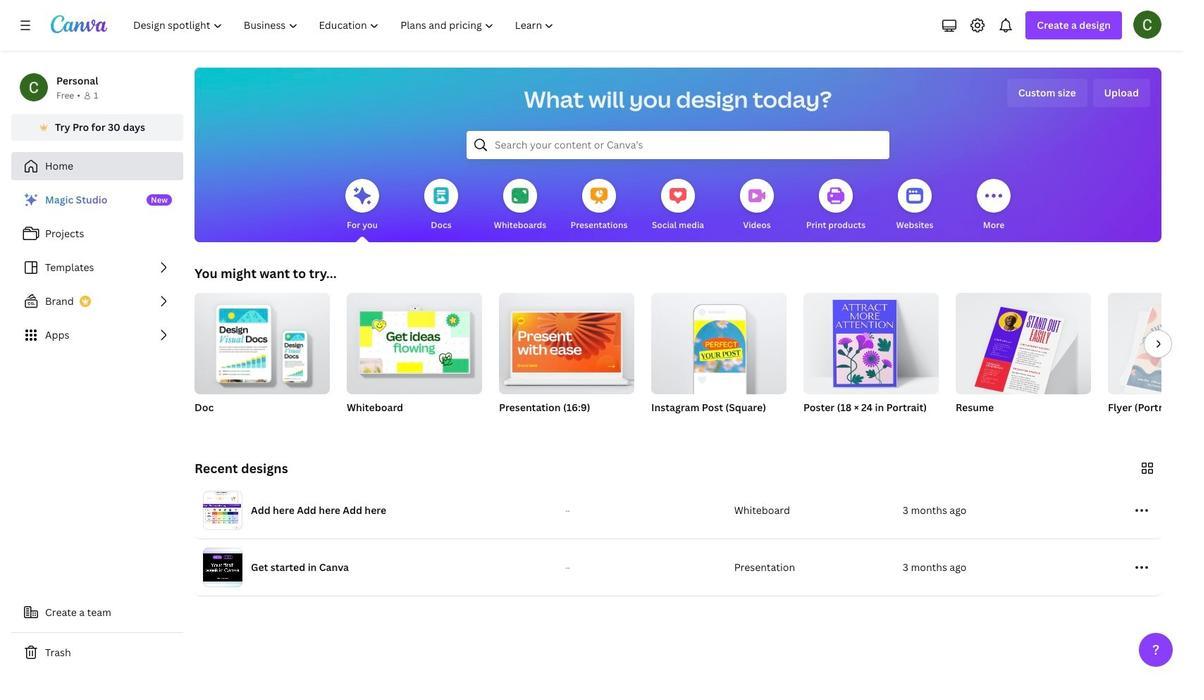 Task type: vqa. For each thing, say whether or not it's contained in the screenshot.
&
no



Task type: describe. For each thing, give the bounding box(es) containing it.
christina overa image
[[1134, 11, 1162, 39]]

Search search field
[[495, 132, 862, 159]]

top level navigation element
[[124, 11, 566, 39]]



Task type: locate. For each thing, give the bounding box(es) containing it.
None search field
[[467, 131, 890, 159]]

list
[[11, 186, 183, 350]]

group
[[195, 288, 330, 433], [195, 288, 330, 395], [347, 288, 482, 433], [347, 288, 482, 395], [499, 288, 635, 433], [499, 288, 635, 395], [651, 288, 787, 433], [651, 288, 787, 395], [804, 288, 939, 433], [804, 288, 939, 395], [956, 288, 1091, 433], [956, 288, 1091, 401], [1108, 293, 1185, 433], [1108, 293, 1185, 395]]



